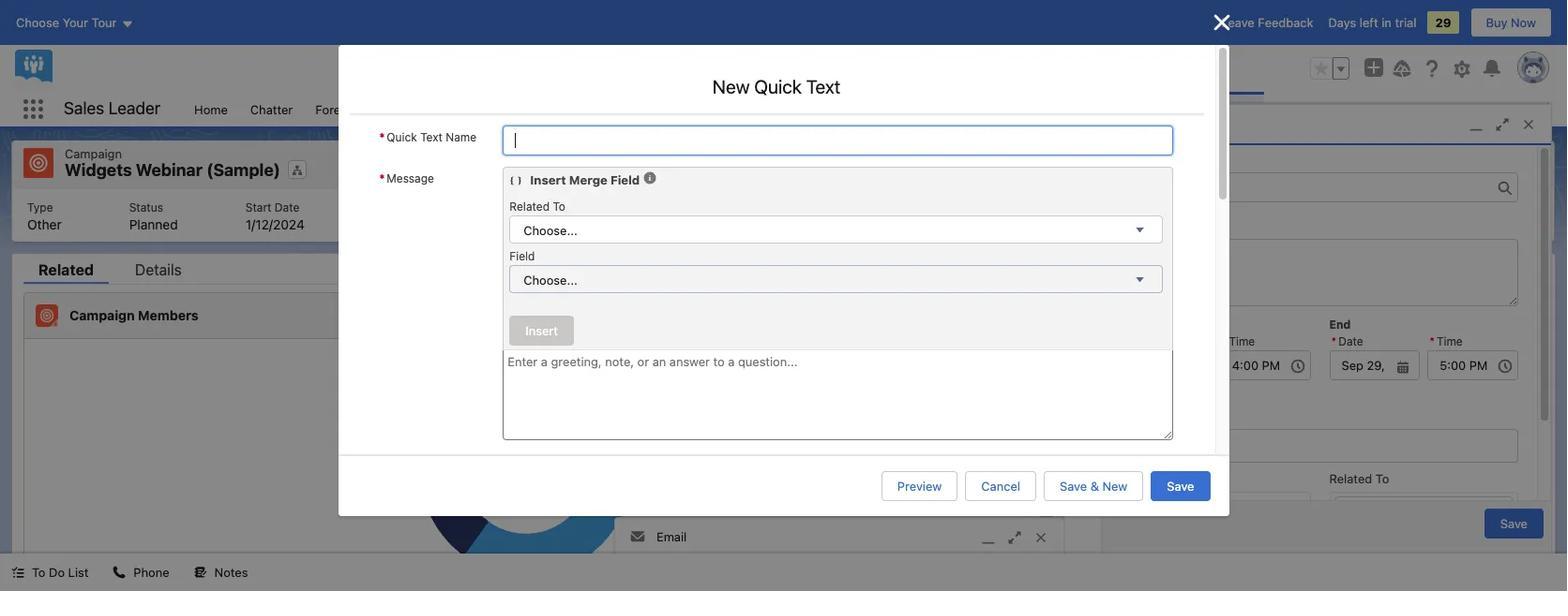 Task type: locate. For each thing, give the bounding box(es) containing it.
no activities to show. get started by sending an email, scheduling a task, and more.
[[1129, 434, 1479, 467]]

start date 1/12/2024
[[246, 200, 305, 232]]

1 time from the left
[[1229, 335, 1255, 349]]

1 horizontal spatial (sample)
[[905, 102, 956, 117]]

webinar
[[1109, 102, 1156, 117], [136, 160, 203, 180]]

group down 'days'
[[1310, 57, 1350, 80]]

buy now
[[1486, 15, 1536, 30]]

text default image left phone
[[113, 567, 126, 580]]

2 vertical spatial related
[[1330, 471, 1373, 486]]

accounts list item
[[589, 92, 688, 127]]

contacts image
[[1126, 499, 1148, 522]]

0 vertical spatial insert
[[530, 172, 566, 187]]

(sample) up subject
[[1160, 102, 1211, 117]]

1 vertical spatial save button
[[1485, 509, 1544, 539]]

leave feedback link
[[1222, 15, 1314, 30]]

to inside status
[[1102, 489, 1116, 504]]

last
[[1283, 333, 1307, 348]]

1 vertical spatial list
[[12, 189, 1554, 242]]

* right lead at the top right
[[1050, 102, 1055, 117]]

2 horizontal spatial save
[[1501, 516, 1528, 531]]

related for related to
[[1330, 471, 1373, 486]]

search...
[[604, 61, 654, 76]]

list for leave feedback link
[[183, 92, 1567, 127]]

search... button
[[567, 53, 942, 83]]

0 horizontal spatial time
[[1229, 335, 1255, 349]]

0 vertical spatial activities
[[1386, 333, 1436, 348]]

campaign down related link
[[69, 307, 135, 323]]

0 horizontal spatial widgets
[[65, 160, 132, 180]]

status
[[129, 200, 163, 214]]

feedback
[[1258, 15, 1314, 30]]

group up upcoming & overdue
[[1122, 334, 1213, 381]]

buy
[[1486, 15, 1508, 30]]

accounts link
[[589, 92, 664, 127]]

new up opportunities
[[713, 76, 750, 98]]

* date down end
[[1332, 335, 1364, 349]]

to
[[553, 200, 566, 214], [1376, 471, 1389, 486], [1102, 489, 1116, 504], [32, 566, 45, 581]]

sales
[[64, 99, 104, 118]]

activities up refresh button
[[1386, 333, 1436, 348]]

list left email
[[1449, 333, 1469, 348]]

related down the scheduling
[[1330, 471, 1373, 486]]

2 * date from the left
[[1332, 335, 1364, 349]]

insert inside 'button'
[[526, 323, 558, 338]]

preview
[[898, 479, 942, 494]]

leader
[[109, 99, 161, 118]]

0 vertical spatial name
[[446, 130, 477, 144]]

and
[[1422, 452, 1443, 467]]

* time
[[1222, 335, 1255, 349], [1430, 335, 1463, 349]]

start
[[246, 200, 271, 214]]

0 vertical spatial list
[[1449, 333, 1469, 348]]

0 vertical spatial webinar
[[1109, 102, 1156, 117]]

0 horizontal spatial activities
[[1263, 434, 1314, 449]]

activity
[[1080, 261, 1135, 278]]

list
[[183, 92, 1567, 127], [12, 189, 1554, 242]]

campaign members
[[69, 307, 198, 323]]

1 horizontal spatial &
[[1159, 402, 1168, 417]]

to inside button
[[32, 566, 45, 581]]

1 horizontal spatial date
[[1131, 335, 1156, 349]]

to up 'choose...'
[[553, 200, 566, 214]]

group
[[1310, 57, 1350, 80], [1122, 334, 1213, 381], [1330, 334, 1420, 381]]

0 horizontal spatial date
[[275, 200, 299, 214]]

date inside start date 1/12/2024
[[275, 200, 299, 214]]

new up contacts icon
[[1103, 479, 1128, 494]]

1 vertical spatial webinar
[[136, 160, 203, 180]]

1 * time from the left
[[1222, 335, 1255, 349]]

& left overdue
[[1159, 402, 1168, 417]]

text default image
[[510, 174, 523, 187], [113, 567, 126, 580]]

time
[[1229, 335, 1255, 349], [1437, 335, 1463, 349]]

save inside button
[[1060, 479, 1087, 494]]

1 horizontal spatial list
[[1449, 333, 1469, 348]]

days
[[1329, 15, 1357, 30]]

0 horizontal spatial save button
[[1151, 472, 1211, 502]]

insert for insert merge field
[[530, 172, 566, 187]]

related inside meeting dialog
[[1330, 471, 1373, 486]]

* date
[[1124, 335, 1156, 349], [1332, 335, 1364, 349]]

2 horizontal spatial related
[[1330, 471, 1373, 486]]

related down "other"
[[38, 261, 94, 278]]

text default image right lead at the top right
[[1017, 103, 1030, 116]]

* time left last
[[1222, 335, 1255, 349]]

name up change
[[1122, 471, 1155, 486]]

to left change
[[1102, 489, 1116, 504]]

list inside button
[[68, 566, 89, 581]]

* date up upcoming
[[1124, 335, 1156, 349]]

1 horizontal spatial related
[[510, 200, 550, 214]]

dashboards
[[393, 102, 462, 117]]

& for save
[[1091, 479, 1099, 494]]

0 horizontal spatial quick
[[387, 130, 417, 144]]

field
[[611, 172, 640, 187], [510, 250, 535, 264]]

0 vertical spatial new
[[713, 76, 750, 98]]

do
[[49, 566, 65, 581]]

to inside meeting dialog
[[1376, 471, 1389, 486]]

filters: last 30 days • all activities • list email
[[1242, 333, 1503, 348]]

1 vertical spatial campaign
[[69, 307, 135, 323]]

to down a
[[1376, 471, 1389, 486]]

name down dashboards list item
[[446, 130, 477, 144]]

• right "days" at the bottom of page
[[1359, 333, 1365, 348]]

text default image
[[1017, 103, 1030, 116], [1242, 103, 1255, 116], [644, 171, 657, 184], [1076, 490, 1091, 505], [11, 567, 24, 580], [194, 567, 207, 580]]

quick up opportunities
[[754, 76, 802, 98]]

forecasts link
[[304, 92, 382, 127]]

0 horizontal spatial list
[[68, 566, 89, 581]]

activities
[[1386, 333, 1436, 348], [1263, 434, 1314, 449]]

time up expand all button
[[1437, 335, 1463, 349]]

text default image inside phone button
[[113, 567, 126, 580]]

group down end
[[1330, 334, 1420, 381]]

text default image left the "notes"
[[194, 567, 207, 580]]

sending
[[1214, 452, 1259, 467]]

text default image inside to do list button
[[11, 567, 24, 580]]

list containing home
[[183, 92, 1567, 127]]

1 horizontal spatial text default image
[[510, 174, 523, 187]]

0 vertical spatial text
[[806, 76, 841, 98]]

show all activities
[[1252, 538, 1356, 553]]

campaign
[[65, 146, 122, 161], [69, 307, 135, 323]]

to left do
[[32, 566, 45, 581]]

all right show
[[1287, 538, 1301, 553]]

insert
[[530, 172, 566, 187], [526, 323, 558, 338]]

0 horizontal spatial text
[[420, 130, 443, 144]]

0 horizontal spatial &
[[1091, 479, 1099, 494]]

text up the sarah
[[806, 76, 841, 98]]

email
[[1473, 333, 1503, 348]]

buy now button
[[1470, 8, 1552, 38]]

widgets up status
[[65, 160, 132, 180]]

2 time from the left
[[1437, 335, 1463, 349]]

1 vertical spatial &
[[1091, 479, 1099, 494]]

to do list
[[32, 566, 89, 581]]

opportunities
[[700, 102, 778, 117]]

1 vertical spatial quick
[[387, 130, 417, 144]]

0 horizontal spatial new
[[713, 76, 750, 98]]

1 vertical spatial text
[[420, 130, 443, 144]]

1 vertical spatial related
[[38, 261, 94, 278]]

0 vertical spatial widgets
[[1059, 102, 1106, 117]]

1 vertical spatial new
[[1103, 479, 1128, 494]]

expand
[[1424, 367, 1466, 382]]

text default image inside the to change what's shown, try changing your filters. status
[[1076, 490, 1091, 505]]

1 horizontal spatial text
[[806, 76, 841, 98]]

view
[[1498, 367, 1525, 382]]

list item
[[813, 92, 1038, 127], [1038, 92, 1263, 127]]

activities up email,
[[1263, 434, 1314, 449]]

1 horizontal spatial widgets
[[1059, 102, 1106, 117]]

1 vertical spatial list
[[68, 566, 89, 581]]

1 horizontal spatial activities
[[1386, 333, 1436, 348]]

upcoming
[[1095, 402, 1156, 417]]

*
[[824, 102, 830, 117], [1050, 102, 1055, 117], [379, 130, 385, 144], [1124, 156, 1129, 170], [379, 172, 385, 186], [1124, 335, 1129, 349], [1222, 335, 1227, 349], [1332, 335, 1337, 349], [1430, 335, 1435, 349]]

Description text field
[[1122, 239, 1519, 307]]

1 vertical spatial name
[[1122, 471, 1155, 486]]

now
[[1511, 15, 1536, 30]]

1 vertical spatial widgets
[[65, 160, 132, 180]]

activity link
[[1065, 261, 1150, 284]]

date up upcoming & overdue
[[1131, 335, 1156, 349]]

0 vertical spatial list
[[183, 92, 1567, 127]]

2 horizontal spatial date
[[1339, 335, 1364, 349]]

1 vertical spatial insert
[[526, 323, 558, 338]]

None text field
[[503, 126, 1174, 156], [1122, 351, 1213, 381], [503, 126, 1174, 156], [1122, 351, 1213, 381]]

text default image up related to choose...
[[510, 174, 523, 187]]

what's
[[1164, 489, 1202, 504]]

quick down dashboards link
[[387, 130, 417, 144]]

* time up expand
[[1430, 335, 1463, 349]]

meeting
[[1144, 117, 1190, 132]]

list
[[1449, 333, 1469, 348], [68, 566, 89, 581]]

(sample) for loehr
[[905, 102, 956, 117]]

field down 'choose...'
[[510, 250, 535, 264]]

0 horizontal spatial save
[[1060, 479, 1087, 494]]

view all link
[[1497, 360, 1544, 390]]

save
[[1060, 479, 1087, 494], [1167, 479, 1195, 494], [1501, 516, 1528, 531]]

save button
[[1151, 472, 1211, 502], [1485, 509, 1544, 539]]

campaign members link
[[69, 307, 206, 324]]

1 vertical spatial activities
[[1263, 434, 1314, 449]]

2 horizontal spatial (sample)
[[1160, 102, 1211, 117]]

1 vertical spatial field
[[510, 250, 535, 264]]

show.
[[1332, 434, 1365, 449]]

dashboards link
[[382, 92, 473, 127]]

date up 1/12/2024 at left
[[275, 200, 299, 214]]

1 horizontal spatial save button
[[1485, 509, 1544, 539]]

phone button
[[102, 554, 181, 592]]

• left expand
[[1414, 367, 1420, 382]]

* left the sarah
[[824, 102, 830, 117]]

0 vertical spatial field
[[611, 172, 640, 187]]

campaign down sales
[[65, 146, 122, 161]]

0 vertical spatial quick
[[754, 76, 802, 98]]

30
[[1311, 333, 1326, 348]]

0 horizontal spatial text default image
[[113, 567, 126, 580]]

1 horizontal spatial name
[[1122, 471, 1155, 486]]

1 horizontal spatial new
[[1103, 479, 1128, 494]]

1 horizontal spatial * time
[[1430, 335, 1463, 349]]

status planned
[[129, 200, 178, 232]]

days
[[1329, 333, 1356, 348]]

0 horizontal spatial related
[[38, 261, 94, 278]]

0 horizontal spatial * date
[[1124, 335, 1156, 349]]

list right do
[[68, 566, 89, 581]]

chatter link
[[239, 92, 304, 127]]

a
[[1382, 452, 1388, 467]]

loehr
[[870, 102, 902, 117]]

widgets left meeting
[[1059, 102, 1106, 117]]

1 horizontal spatial * date
[[1332, 335, 1364, 349]]

& inside dropdown button
[[1159, 402, 1168, 417]]

date
[[275, 200, 299, 214], [1131, 335, 1156, 349], [1339, 335, 1364, 349]]

date down end
[[1339, 335, 1364, 349]]

text down dashboards
[[420, 130, 443, 144]]

0 vertical spatial text default image
[[510, 174, 523, 187]]

refresh button
[[1365, 360, 1411, 390]]

0 vertical spatial save button
[[1151, 472, 1211, 502]]

text default image left contacts icon
[[1076, 490, 1091, 505]]

0 vertical spatial &
[[1159, 402, 1168, 417]]

0 horizontal spatial * time
[[1222, 335, 1255, 349]]

time left last
[[1229, 335, 1255, 349]]

refresh • expand all • view all
[[1366, 367, 1543, 382]]

0 vertical spatial campaign
[[65, 146, 122, 161]]

& left change
[[1091, 479, 1099, 494]]

• left view
[[1488, 367, 1494, 382]]

(sample) left |
[[905, 102, 956, 117]]

field right merge
[[611, 172, 640, 187]]

1 horizontal spatial time
[[1437, 335, 1463, 349]]

Enter a greeting, note, or an answer to a question... text field
[[503, 351, 1174, 441]]

0 horizontal spatial field
[[510, 250, 535, 264]]

•
[[1359, 333, 1365, 348], [1440, 333, 1446, 348], [1414, 367, 1420, 382], [1488, 367, 1494, 382]]

name inside meeting dialog
[[1122, 471, 1155, 486]]

text default image left do
[[11, 567, 24, 580]]

None text field
[[1330, 351, 1420, 381]]

1 vertical spatial text default image
[[113, 567, 126, 580]]

(sample) up start
[[207, 160, 280, 180]]

related up 'choose...'
[[510, 200, 550, 214]]

related to choose...
[[510, 200, 578, 238]]

webinar up * subject
[[1109, 102, 1156, 117]]

new quick text
[[713, 76, 841, 98]]

name
[[446, 130, 477, 144], [1122, 471, 1155, 486]]

accounts
[[600, 102, 653, 117]]

related inside related to choose...
[[510, 200, 550, 214]]

filters.
[[1352, 489, 1387, 504]]

webinar up status
[[136, 160, 203, 180]]

* left subject
[[1124, 156, 1129, 170]]

0 vertical spatial related
[[510, 200, 550, 214]]

list containing other
[[12, 189, 1554, 242]]

& inside button
[[1091, 479, 1099, 494]]



Task type: vqa. For each thing, say whether or not it's contained in the screenshot.
text default icon to the middle
yes



Task type: describe. For each thing, give the bounding box(es) containing it.
all right view
[[1529, 367, 1543, 382]]

activities
[[1304, 538, 1356, 553]]

by
[[1197, 452, 1211, 467]]

save & new button
[[1044, 472, 1144, 502]]

description
[[1122, 218, 1187, 233]]

* right 30
[[1332, 335, 1337, 349]]

related for related
[[38, 261, 94, 278]]

date for start date
[[275, 200, 299, 214]]

0 horizontal spatial webinar
[[136, 160, 203, 180]]

insert button
[[510, 316, 574, 346]]

* up expand
[[1430, 335, 1435, 349]]

sarah
[[834, 102, 866, 117]]

1 * date from the left
[[1124, 335, 1156, 349]]

to
[[1318, 434, 1329, 449]]

details link
[[120, 261, 197, 284]]

changing
[[1268, 489, 1320, 504]]

merge
[[569, 172, 608, 187]]

reports link
[[497, 92, 564, 127]]

left
[[1360, 15, 1379, 30]]

inverse image
[[1211, 11, 1233, 34]]

related link
[[23, 261, 109, 284]]

Location text field
[[1122, 429, 1519, 463]]

email,
[[1279, 452, 1313, 467]]

new inside the "save & new" button
[[1103, 479, 1128, 494]]

more.
[[1447, 452, 1479, 467]]

2 * time from the left
[[1430, 335, 1463, 349]]

members
[[138, 307, 198, 323]]

related for related to choose...
[[510, 200, 550, 214]]

opportunities list item
[[688, 92, 813, 127]]

shown,
[[1205, 489, 1245, 504]]

message
[[387, 172, 434, 186]]

text default image inside the notes button
[[194, 567, 207, 580]]

related to
[[1330, 471, 1389, 486]]

in
[[1382, 15, 1392, 30]]

expand all button
[[1423, 360, 1485, 390]]

subject
[[1131, 156, 1171, 170]]

* left filters: at right bottom
[[1222, 335, 1227, 349]]

filters:
[[1242, 333, 1280, 348]]

scheduling
[[1316, 452, 1378, 467]]

cancel button
[[966, 472, 1037, 502]]

* widgets webinar (sample)
[[1050, 102, 1211, 117]]

get
[[1129, 452, 1150, 467]]

to inside related to choose...
[[553, 200, 566, 214]]

your
[[1323, 489, 1348, 504]]

list for home link
[[12, 189, 1554, 242]]

(sample) for webinar
[[1160, 102, 1211, 117]]

1 list item from the left
[[813, 92, 1038, 127]]

1 horizontal spatial field
[[611, 172, 640, 187]]

refresh
[[1366, 367, 1410, 382]]

text default image down leave at the top right of page
[[1242, 103, 1255, 116]]

* subject
[[1124, 156, 1171, 170]]

to change what's shown, try changing your filters.
[[1102, 489, 1387, 504]]

days left in trial
[[1329, 15, 1417, 30]]

email link
[[615, 519, 1064, 559]]

* up upcoming
[[1124, 335, 1129, 349]]

notes
[[214, 566, 248, 581]]

to do list button
[[0, 554, 100, 592]]

reports list item
[[497, 92, 589, 127]]

leave feedback
[[1222, 15, 1314, 30]]

reports
[[509, 102, 553, 117]]

dashboards list item
[[382, 92, 497, 127]]

planned
[[129, 216, 178, 232]]

meeting link
[[1103, 105, 1551, 145]]

preview button
[[882, 472, 958, 502]]

end
[[1330, 318, 1351, 332]]

started
[[1153, 452, 1193, 467]]

activities inside the no activities to show. get started by sending an email, scheduling a task, and more.
[[1263, 434, 1314, 449]]

quick text name
[[387, 130, 477, 144]]

meeting dialog
[[1102, 104, 1552, 575]]

all right "days" at the bottom of page
[[1368, 333, 1382, 348]]

home
[[194, 102, 228, 117]]

insert merge field
[[530, 172, 640, 187]]

phone
[[134, 566, 169, 581]]

notes button
[[183, 554, 259, 592]]

29
[[1436, 15, 1452, 30]]

1 horizontal spatial webinar
[[1109, 102, 1156, 117]]

none text field inside meeting dialog
[[1330, 351, 1420, 381]]

task,
[[1392, 452, 1419, 467]]

show
[[1252, 538, 1283, 553]]

lead
[[967, 102, 995, 117]]

|
[[960, 102, 964, 117]]

save inside meeting dialog
[[1501, 516, 1528, 531]]

to change what's shown, try changing your filters. status
[[1065, 477, 1544, 516]]

text default image right merge
[[644, 171, 657, 184]]

upcoming & overdue
[[1095, 402, 1223, 417]]

try
[[1249, 489, 1264, 504]]

change
[[1119, 489, 1161, 504]]

1 horizontal spatial save
[[1167, 479, 1195, 494]]

* down 'forecasts' link
[[379, 130, 385, 144]]

1 horizontal spatial quick
[[754, 76, 802, 98]]

all inside button
[[1287, 538, 1301, 553]]

save button inside meeting dialog
[[1485, 509, 1544, 539]]

choose...
[[524, 223, 578, 238]]

& for upcoming
[[1159, 402, 1168, 417]]

home link
[[183, 92, 239, 127]]

widgets webinar (sample)
[[65, 160, 280, 180]]

0 horizontal spatial name
[[446, 130, 477, 144]]

0 horizontal spatial (sample)
[[207, 160, 280, 180]]

other
[[27, 216, 62, 232]]

* left message in the top left of the page
[[379, 172, 385, 186]]

chatter
[[250, 102, 293, 117]]

campaign for campaign
[[65, 146, 122, 161]]

show all activities button
[[1236, 531, 1372, 561]]

* sarah loehr (sample) | lead
[[824, 102, 995, 117]]

• up expand
[[1440, 333, 1446, 348]]

cancel
[[982, 479, 1021, 494]]

insert for insert
[[526, 323, 558, 338]]

save & new
[[1060, 479, 1128, 494]]

email
[[657, 530, 687, 545]]

choose... button
[[510, 216, 1164, 244]]

date for *
[[1339, 335, 1364, 349]]

campaign for campaign members
[[69, 307, 135, 323]]

all right expand
[[1470, 367, 1484, 382]]

2 list item from the left
[[1038, 92, 1263, 127]]



